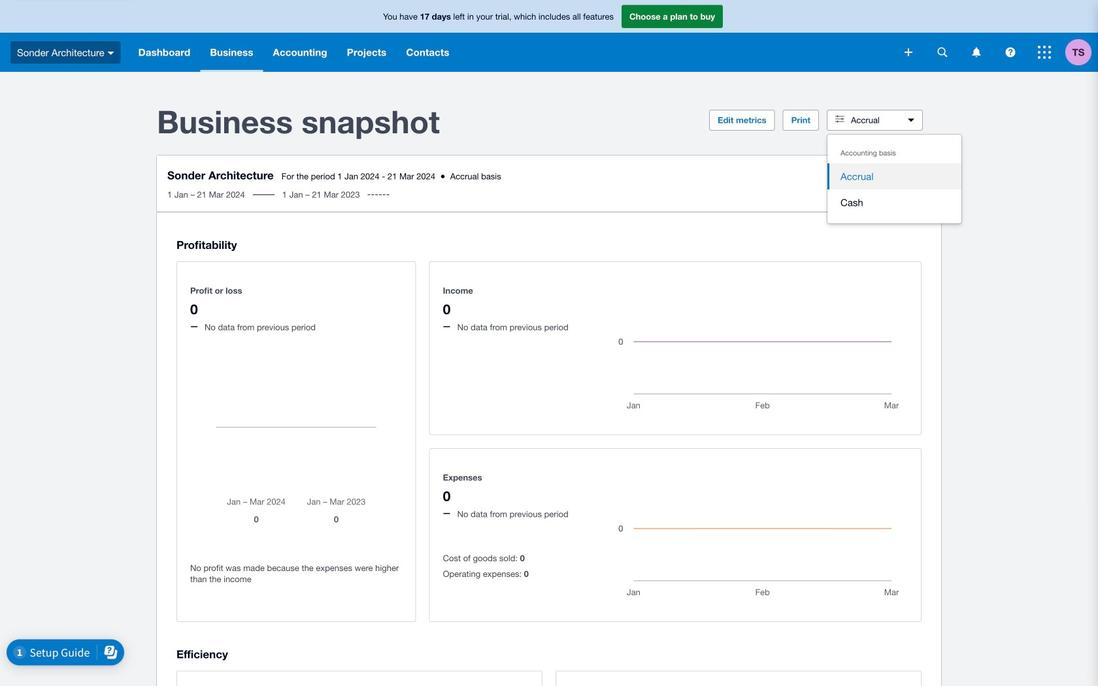 Task type: describe. For each thing, give the bounding box(es) containing it.
2 horizontal spatial svg image
[[1006, 47, 1015, 57]]

1 horizontal spatial svg image
[[972, 47, 981, 57]]

1 horizontal spatial svg image
[[938, 47, 947, 57]]

0 horizontal spatial svg image
[[108, 51, 114, 55]]



Task type: locate. For each thing, give the bounding box(es) containing it.
svg image
[[1038, 46, 1051, 59], [972, 47, 981, 57], [108, 51, 114, 55]]

2 horizontal spatial svg image
[[1038, 46, 1051, 59]]

None field
[[827, 134, 962, 224]]

accounting basis list box
[[827, 135, 961, 224]]

0 horizontal spatial svg image
[[905, 48, 912, 56]]

banner
[[0, 0, 1098, 72]]

group
[[827, 135, 961, 224]]

svg image
[[938, 47, 947, 57], [1006, 47, 1015, 57], [905, 48, 912, 56]]



Task type: vqa. For each thing, say whether or not it's contained in the screenshot.
2nd svg icon from the left
yes



